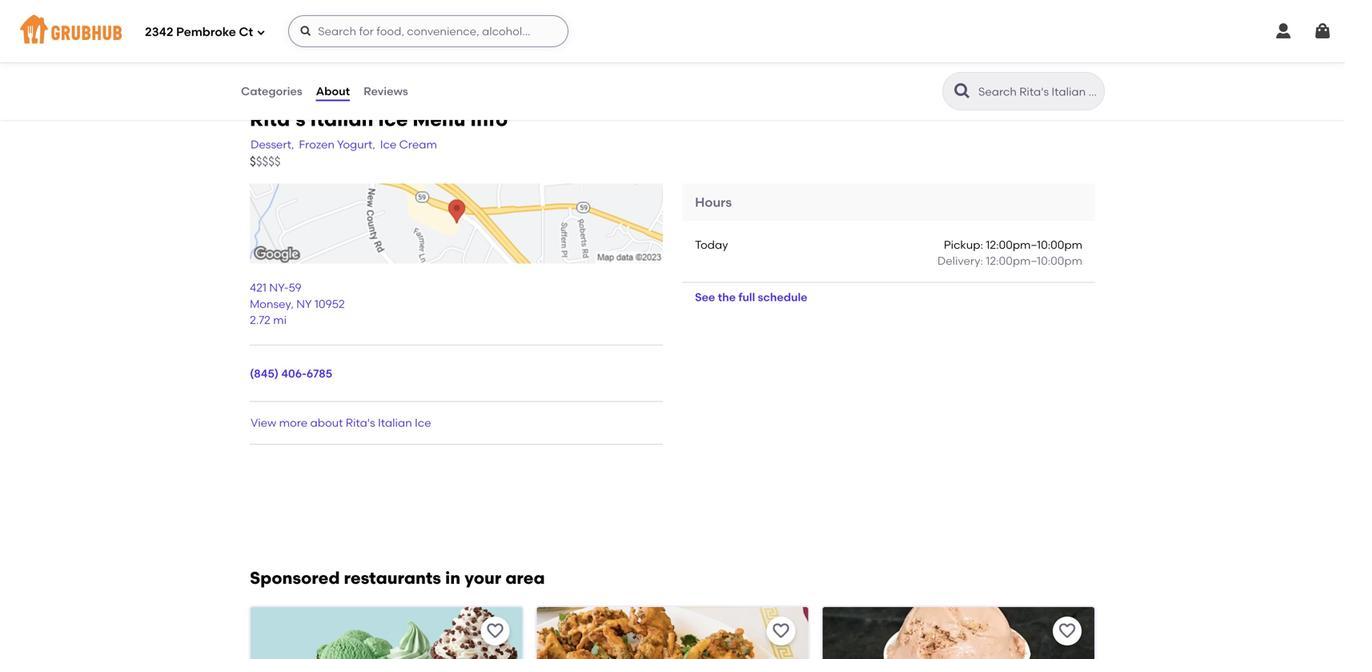 Task type: vqa. For each thing, say whether or not it's contained in the screenshot.
the min
no



Task type: describe. For each thing, give the bounding box(es) containing it.
ice cream button
[[379, 136, 438, 153]]

1 horizontal spatial italian
[[378, 416, 412, 430]]

1 12:00pm–10:00pm from the top
[[986, 238, 1083, 252]]

in
[[445, 569, 461, 589]]

frozen yogurt, button
[[298, 136, 376, 153]]

save this restaurant image for the 'uncle louie g italian ice and ice cream ramsey logo'
[[1058, 622, 1077, 641]]

rita's italian ice menu info
[[250, 108, 508, 131]]

info
[[470, 108, 508, 131]]

mi
[[273, 314, 287, 327]]

421 ny-59 monsey , ny 10952 2.72 mi
[[250, 281, 345, 327]]

about
[[316, 84, 350, 98]]

full
[[739, 291, 755, 304]]

about button
[[315, 62, 351, 120]]

see the full schedule
[[695, 291, 808, 304]]

406-
[[281, 367, 307, 381]]

2 12:00pm–10:00pm from the top
[[986, 254, 1083, 268]]

namaste india logo image
[[537, 608, 809, 660]]

uncle louie g italian ice and ice cream ramsey logo image
[[823, 608, 1095, 660]]

ny
[[296, 297, 312, 311]]

10952
[[315, 297, 345, 311]]

2.72
[[250, 314, 271, 327]]

about
[[310, 416, 343, 430]]

carvel ice cream logo image
[[251, 608, 522, 660]]

today
[[695, 238, 728, 252]]

2 horizontal spatial svg image
[[1274, 22, 1294, 41]]

save this restaurant image for carvel ice cream logo
[[486, 622, 505, 641]]

see
[[695, 291, 715, 304]]

ny-
[[269, 281, 289, 295]]

view more about rita's italian ice
[[251, 416, 431, 430]]

pembroke
[[176, 25, 236, 39]]

see the full schedule button
[[682, 283, 821, 312]]

$
[[250, 155, 256, 169]]

(845)
[[250, 367, 279, 381]]

421
[[250, 281, 267, 295]]

(845) 406-6785 button
[[250, 366, 332, 382]]

,
[[291, 297, 294, 311]]

reviews
[[364, 84, 408, 98]]

restaurants
[[344, 569, 441, 589]]



Task type: locate. For each thing, give the bounding box(es) containing it.
59
[[289, 281, 302, 295]]

ct
[[239, 25, 253, 39]]

3 save this restaurant button from the left
[[1053, 617, 1082, 646]]

area
[[506, 569, 545, 589]]

italian
[[310, 108, 373, 131], [378, 416, 412, 430]]

sponsored
[[250, 569, 340, 589]]

yogurt,
[[337, 138, 375, 151]]

save this restaurant image
[[772, 622, 791, 641]]

menu
[[413, 108, 466, 131]]

12:00pm–10:00pm right pickup:
[[986, 238, 1083, 252]]

categories
[[241, 84, 302, 98]]

save this restaurant button
[[481, 617, 510, 646], [767, 617, 796, 646], [1053, 617, 1082, 646]]

0 horizontal spatial svg image
[[256, 28, 266, 37]]

cream
[[399, 138, 437, 151]]

the
[[718, 291, 736, 304]]

save this restaurant image
[[486, 622, 505, 641], [1058, 622, 1077, 641]]

0 vertical spatial 12:00pm–10:00pm
[[986, 238, 1083, 252]]

reviews button
[[363, 62, 409, 120]]

dessert, button
[[250, 136, 295, 153]]

save this restaurant button for carvel ice cream logo
[[481, 617, 510, 646]]

svg image
[[1274, 22, 1294, 41], [300, 25, 313, 38], [256, 28, 266, 37]]

0 vertical spatial italian
[[310, 108, 373, 131]]

2342
[[145, 25, 173, 39]]

save this restaurant button for the 'uncle louie g italian ice and ice cream ramsey logo'
[[1053, 617, 1082, 646]]

6785
[[307, 367, 332, 381]]

0 horizontal spatial save this restaurant image
[[486, 622, 505, 641]]

delivery:
[[938, 254, 984, 268]]

0 horizontal spatial save this restaurant button
[[481, 617, 510, 646]]

your
[[465, 569, 502, 589]]

Search Rita's Italian Ice search field
[[977, 84, 1100, 99]]

2 save this restaurant image from the left
[[1058, 622, 1077, 641]]

dessert, frozen yogurt, ice cream
[[251, 138, 437, 151]]

1 vertical spatial ice
[[380, 138, 397, 151]]

0 horizontal spatial rita's
[[250, 108, 306, 131]]

1 save this restaurant image from the left
[[486, 622, 505, 641]]

1 horizontal spatial svg image
[[300, 25, 313, 38]]

1 vertical spatial rita's
[[346, 416, 375, 430]]

sponsored restaurants in your area
[[250, 569, 545, 589]]

ice
[[378, 108, 408, 131], [380, 138, 397, 151], [415, 416, 431, 430]]

rita's right about
[[346, 416, 375, 430]]

frozen
[[299, 138, 335, 151]]

categories button
[[240, 62, 303, 120]]

1 horizontal spatial save this restaurant button
[[767, 617, 796, 646]]

more
[[279, 416, 308, 430]]

dessert,
[[251, 138, 294, 151]]

1 horizontal spatial save this restaurant image
[[1058, 622, 1077, 641]]

Search for food, convenience, alcohol... search field
[[288, 15, 569, 47]]

schedule
[[758, 291, 808, 304]]

rita's
[[250, 108, 306, 131], [346, 416, 375, 430]]

2342 pembroke ct
[[145, 25, 253, 39]]

2 save this restaurant button from the left
[[767, 617, 796, 646]]

italian up dessert, frozen yogurt, ice cream
[[310, 108, 373, 131]]

0 horizontal spatial italian
[[310, 108, 373, 131]]

1 vertical spatial italian
[[378, 416, 412, 430]]

2 vertical spatial ice
[[415, 416, 431, 430]]

main navigation navigation
[[0, 0, 1346, 62]]

monsey
[[250, 297, 291, 311]]

12:00pm–10:00pm
[[986, 238, 1083, 252], [986, 254, 1083, 268]]

italian right about
[[378, 416, 412, 430]]

search icon image
[[953, 82, 972, 101]]

12:00pm–10:00pm right the delivery:
[[986, 254, 1083, 268]]

1 save this restaurant button from the left
[[481, 617, 510, 646]]

1 horizontal spatial rita's
[[346, 416, 375, 430]]

svg image
[[1314, 22, 1333, 41]]

1 vertical spatial 12:00pm–10:00pm
[[986, 254, 1083, 268]]

$$$$$
[[250, 155, 281, 169]]

rita's up dessert,
[[250, 108, 306, 131]]

save this restaurant button for namaste india logo
[[767, 617, 796, 646]]

2 horizontal spatial save this restaurant button
[[1053, 617, 1082, 646]]

pickup: 12:00pm–10:00pm delivery: 12:00pm–10:00pm
[[938, 238, 1083, 268]]

view
[[251, 416, 276, 430]]

hours
[[695, 194, 732, 210]]

pickup:
[[944, 238, 984, 252]]

(845) 406-6785
[[250, 367, 332, 381]]

0 vertical spatial ice
[[378, 108, 408, 131]]

0 vertical spatial rita's
[[250, 108, 306, 131]]



